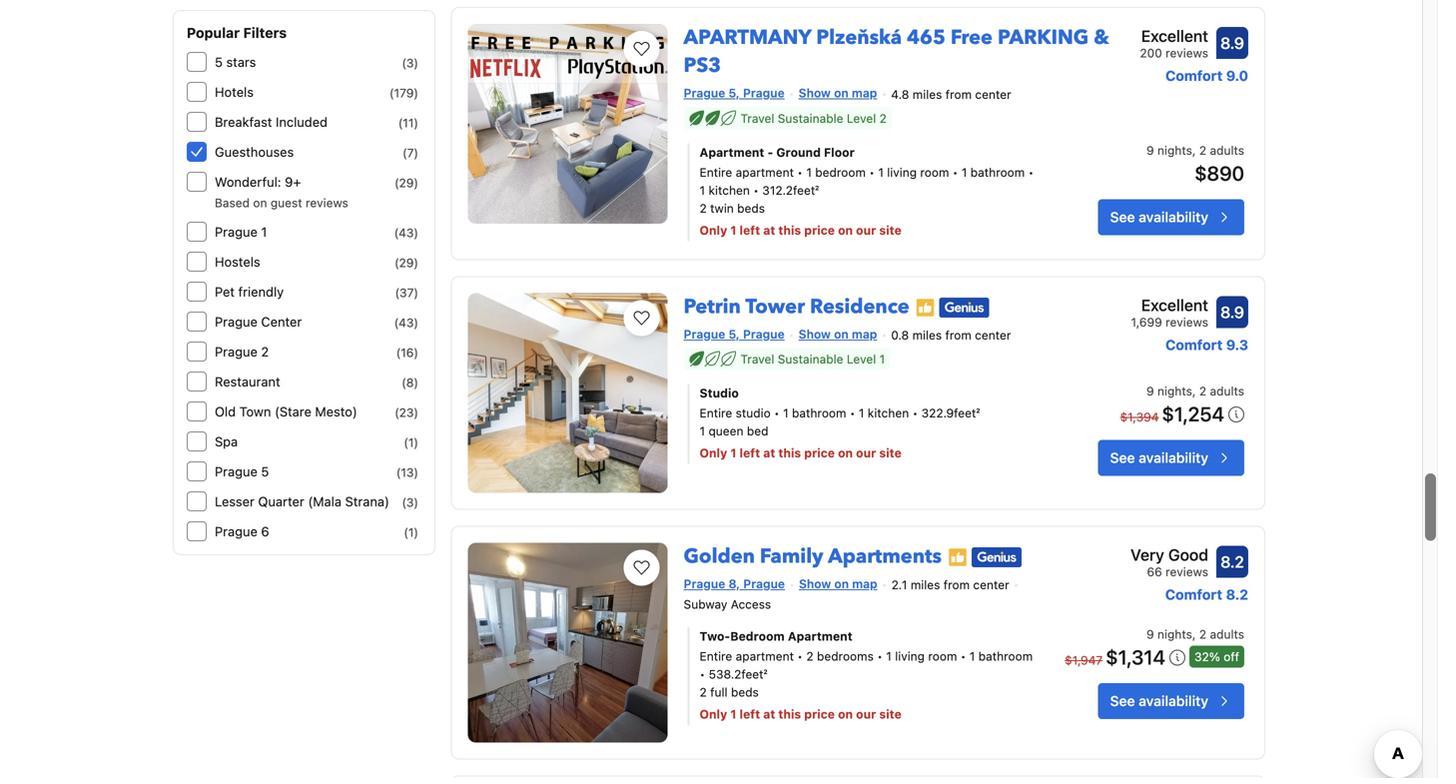 Task type: describe. For each thing, give the bounding box(es) containing it.
-
[[768, 145, 774, 159]]

sustainable for comfort 9.0
[[778, 111, 844, 125]]

only inside the studio entire studio • 1 bathroom • 1 kitchen • 322.9feet² 1 queen bed only 1 left at this price on our site
[[700, 446, 728, 460]]

312.2feet²
[[763, 183, 820, 197]]

stars
[[226, 54, 256, 69]]

very good element
[[1131, 543, 1209, 567]]

(7)
[[403, 146, 419, 160]]

nights for apartments
[[1158, 628, 1193, 641]]

apartment - ground floor link
[[700, 143, 1038, 161]]

(37)
[[395, 286, 419, 300]]

(29) for hostels
[[395, 256, 419, 270]]

site inside the studio entire studio • 1 bathroom • 1 kitchen • 322.9feet² 1 queen bed only 1 left at this price on our site
[[880, 446, 902, 460]]

living inside apartment - ground floor entire apartment • 1 bedroom • 1 living room • 1 bathroom • 1 kitchen • 312.2feet² 2 twin beds only 1 left at this price on our site
[[887, 165, 917, 179]]

parking
[[998, 24, 1089, 51]]

quarter
[[258, 494, 305, 509]]

bathroom inside apartment - ground floor entire apartment • 1 bedroom • 1 living room • 1 bathroom • 1 kitchen • 312.2feet² 2 twin beds only 1 left at this price on our site
[[971, 165, 1025, 179]]

5, for comfort 9.0
[[729, 86, 740, 100]]

, for residence
[[1193, 384, 1196, 398]]

2.1 miles from center subway access
[[684, 578, 1010, 612]]

reviews inside excellent 200 reviews
[[1166, 46, 1209, 60]]

200
[[1140, 46, 1163, 60]]

our inside the studio entire studio • 1 bathroom • 1 kitchen • 322.9feet² 1 queen bed only 1 left at this price on our site
[[856, 446, 877, 460]]

apartment - ground floor entire apartment • 1 bedroom • 1 living room • 1 bathroom • 1 kitchen • 312.2feet² 2 twin beds only 1 left at this price on our site
[[700, 145, 1034, 237]]

scored 8.9 element for 9.0
[[1217, 27, 1249, 59]]

on inside two-bedroom apartment entire apartment • 2 bedrooms • 1 living room • 1 bathroom • 538.2feet² 2 full beds only 1 left at this price on our site
[[838, 707, 853, 721]]

see for residence
[[1111, 450, 1136, 466]]

golden
[[684, 543, 755, 570]]

based
[[215, 196, 250, 210]]

off
[[1224, 650, 1240, 664]]

entire inside the studio entire studio • 1 bathroom • 1 kitchen • 322.9feet² 1 queen bed only 1 left at this price on our site
[[700, 406, 733, 420]]

9.0
[[1227, 67, 1249, 84]]

excellent element for comfort 9.0
[[1140, 24, 1209, 48]]

availability for petrin tower residence
[[1139, 450, 1209, 466]]

travel sustainable level 1
[[741, 352, 885, 366]]

bedroom
[[731, 630, 785, 643]]

6
[[261, 524, 269, 539]]

prague 5
[[215, 464, 269, 479]]

at inside the studio entire studio • 1 bathroom • 1 kitchen • 322.9feet² 1 queen bed only 1 left at this price on our site
[[764, 446, 776, 460]]

1 see availability from the top
[[1111, 209, 1209, 225]]

2 up 32%
[[1200, 628, 1207, 641]]

(43) for prague center
[[394, 316, 419, 330]]

breakfast
[[215, 114, 272, 129]]

bathroom inside the studio entire studio • 1 bathroom • 1 kitchen • 322.9feet² 1 queen bed only 1 left at this price on our site
[[792, 406, 847, 420]]

2 left full
[[700, 685, 707, 699]]

plzeňská
[[817, 24, 902, 51]]

adults for residence
[[1210, 384, 1245, 398]]

scored 8.9 element for 9.3
[[1217, 296, 1249, 328]]

excellent element for comfort 9.3
[[1131, 293, 1209, 317]]

at inside two-bedroom apartment entire apartment • 2 bedrooms • 1 living room • 1 bathroom • 538.2feet² 2 full beds only 1 left at this price on our site
[[764, 707, 776, 721]]

petrin tower residence link
[[684, 285, 910, 321]]

comfort for petrin tower residence
[[1166, 337, 1223, 353]]

(43) for prague 1
[[394, 226, 419, 240]]

bedroom
[[816, 165, 866, 179]]

our inside two-bedroom apartment entire apartment • 2 bedrooms • 1 living room • 1 bathroom • 538.2feet² 2 full beds only 1 left at this price on our site
[[856, 707, 877, 721]]

guest
[[271, 196, 302, 210]]

8.2 inside scored 8.2 element
[[1221, 552, 1245, 571]]

entire inside two-bedroom apartment entire apartment • 2 bedrooms • 1 living room • 1 bathroom • 538.2feet² 2 full beds only 1 left at this price on our site
[[700, 649, 733, 663]]

0 vertical spatial map
[[852, 86, 878, 100]]

(13)
[[396, 466, 419, 480]]

on inside the studio entire studio • 1 bathroom • 1 kitchen • 322.9feet² 1 queen bed only 1 left at this price on our site
[[838, 446, 853, 460]]

included
[[276, 114, 328, 129]]

free
[[951, 24, 993, 51]]

town
[[239, 404, 271, 419]]

two-bedroom apartment entire apartment • 2 bedrooms • 1 living room • 1 bathroom • 538.2feet² 2 full beds only 1 left at this price on our site
[[700, 630, 1033, 721]]

reviews inside excellent 1,699 reviews
[[1166, 315, 1209, 329]]

breakfast included
[[215, 114, 328, 129]]

$1,947
[[1065, 653, 1103, 667]]

excellent 200 reviews
[[1140, 27, 1209, 60]]

(1) for prague 6
[[404, 526, 419, 540]]

prague up prague 2
[[215, 314, 258, 329]]

1 show on map from the top
[[799, 86, 878, 100]]

2.1
[[892, 578, 908, 592]]

apartmany plzeňská 465 free parking & ps3 image
[[468, 24, 668, 224]]

prague 6
[[215, 524, 269, 539]]

1 vertical spatial 8.2
[[1226, 586, 1249, 603]]

full
[[711, 685, 728, 699]]

4.8
[[891, 87, 910, 101]]

32% off
[[1195, 650, 1240, 664]]

kitchen inside the studio entire studio • 1 bathroom • 1 kitchen • 322.9feet² 1 queen bed only 1 left at this price on our site
[[868, 406, 909, 420]]

(29) for wonderful: 9+
[[395, 176, 419, 190]]

bathroom inside two-bedroom apartment entire apartment • 2 bedrooms • 1 living room • 1 bathroom • 538.2feet² 2 full beds only 1 left at this price on our site
[[979, 649, 1033, 663]]

petrin tower residence
[[684, 293, 910, 321]]

this inside apartment - ground floor entire apartment • 1 bedroom • 1 living room • 1 bathroom • 1 kitchen • 312.2feet² 2 twin beds only 1 left at this price on our site
[[779, 223, 802, 237]]

9 nights , 2 adults $890
[[1147, 143, 1245, 185]]

spa
[[215, 434, 238, 449]]

bedrooms
[[817, 649, 874, 663]]

1 vertical spatial this property is part of our preferred partner program. it's committed to providing excellent service and good value. it'll pay us a higher commission if you make a booking. image
[[948, 548, 968, 567]]

pet
[[215, 284, 235, 299]]

465
[[907, 24, 946, 51]]

residence
[[810, 293, 910, 321]]

mesto)
[[315, 404, 357, 419]]

apartment inside apartment - ground floor entire apartment • 1 bedroom • 1 living room • 1 bathroom • 1 kitchen • 312.2feet² 2 twin beds only 1 left at this price on our site
[[736, 165, 794, 179]]

map for residence
[[852, 327, 878, 341]]

ground
[[777, 145, 821, 159]]

adults for apartments
[[1210, 628, 1245, 641]]

queen
[[709, 424, 744, 438]]

prague down "tower"
[[743, 327, 785, 341]]

our inside apartment - ground floor entire apartment • 1 bedroom • 1 living room • 1 bathroom • 1 kitchen • 312.2feet² 2 twin beds only 1 left at this price on our site
[[856, 223, 877, 237]]

left inside two-bedroom apartment entire apartment • 2 bedrooms • 1 living room • 1 bathroom • 538.2feet² 2 full beds only 1 left at this price on our site
[[740, 707, 761, 721]]

1 see availability link from the top
[[1099, 199, 1245, 235]]

2 up "apartment - ground floor" link
[[880, 111, 887, 125]]

guesthouses
[[215, 144, 294, 159]]

2 up the '$1,254'
[[1200, 384, 1207, 398]]

9 inside 9 nights , 2 adults $890
[[1147, 143, 1155, 157]]

(11)
[[398, 116, 419, 130]]

this inside two-bedroom apartment entire apartment • 2 bedrooms • 1 living room • 1 bathroom • 538.2feet² 2 full beds only 1 left at this price on our site
[[779, 707, 802, 721]]

popular
[[187, 24, 240, 41]]

from inside 2.1 miles from center subway access
[[944, 578, 970, 592]]

golden family apartments
[[684, 543, 942, 570]]

lesser quarter (mala strana)
[[215, 494, 390, 509]]

5, for comfort 9.3
[[729, 327, 740, 341]]

price inside the studio entire studio • 1 bathroom • 1 kitchen • 322.9feet² 1 queen bed only 1 left at this price on our site
[[805, 446, 835, 460]]

$1,314
[[1106, 645, 1166, 669]]

(16)
[[396, 346, 419, 360]]

sustainable for comfort 9.3
[[778, 352, 844, 366]]

prague 2
[[215, 344, 269, 359]]

subway
[[684, 598, 728, 612]]

from for comfort 9.0
[[946, 87, 972, 101]]

family
[[760, 543, 824, 570]]

center for comfort 9.3
[[975, 328, 1012, 342]]

availability for golden family apartments
[[1139, 693, 1209, 709]]

at inside apartment - ground floor entire apartment • 1 bedroom • 1 living room • 1 bathroom • 1 kitchen • 312.2feet² 2 twin beds only 1 left at this price on our site
[[764, 223, 776, 237]]

8,
[[729, 577, 740, 591]]

very
[[1131, 545, 1165, 564]]

$890
[[1195, 161, 1245, 185]]

apartment inside two-bedroom apartment entire apartment • 2 bedrooms • 1 living room • 1 bathroom • 538.2feet² 2 full beds only 1 left at this price on our site
[[788, 630, 853, 643]]

entire inside apartment - ground floor entire apartment • 1 bedroom • 1 living room • 1 bathroom • 1 kitchen • 312.2feet² 2 twin beds only 1 left at this price on our site
[[700, 165, 733, 179]]

level for comfort 9.0
[[847, 111, 876, 125]]

(8)
[[402, 376, 419, 390]]

see for apartments
[[1111, 693, 1136, 709]]

9 nights , 2 adults for golden family apartments
[[1147, 628, 1245, 641]]

pet friendly
[[215, 284, 284, 299]]

comfort for golden family apartments
[[1166, 586, 1223, 603]]

on down wonderful: 9+
[[253, 196, 267, 210]]

hostels
[[215, 254, 260, 269]]

friendly
[[238, 284, 284, 299]]

32%
[[1195, 650, 1221, 664]]

map for apartments
[[852, 577, 878, 591]]

prague up travel sustainable level 2
[[743, 86, 785, 100]]

$1,254
[[1162, 402, 1225, 426]]

1 see from the top
[[1111, 209, 1136, 225]]

popular filters
[[187, 24, 287, 41]]

prague 8, prague
[[684, 577, 785, 591]]

0 vertical spatial this property is part of our preferred partner program. it's committed to providing excellent service and good value. it'll pay us a higher commission if you make a booking. image
[[916, 298, 936, 318]]

2 left the bedrooms on the right of page
[[807, 649, 814, 663]]

&
[[1094, 24, 1110, 51]]

prague left 6
[[215, 524, 258, 539]]



Task type: vqa. For each thing, say whether or not it's contained in the screenshot.


Task type: locate. For each thing, give the bounding box(es) containing it.
1 vertical spatial from
[[946, 328, 972, 342]]

2 left from the top
[[740, 446, 761, 460]]

0 vertical spatial ,
[[1193, 143, 1196, 157]]

3 show on map from the top
[[799, 577, 878, 591]]

availability
[[1139, 209, 1209, 225], [1139, 450, 1209, 466], [1139, 693, 1209, 709]]

2 travel from the top
[[741, 352, 775, 366]]

0 vertical spatial excellent element
[[1140, 24, 1209, 48]]

map down apartments
[[852, 577, 878, 591]]

1 vertical spatial adults
[[1210, 384, 1245, 398]]

3 our from the top
[[856, 707, 877, 721]]

2 sustainable from the top
[[778, 352, 844, 366]]

1 (43) from the top
[[394, 226, 419, 240]]

see availability link down the '$1,254'
[[1099, 440, 1245, 476]]

8.9
[[1221, 34, 1245, 52], [1221, 303, 1245, 322]]

1 vertical spatial center
[[975, 328, 1012, 342]]

left inside the studio entire studio • 1 bathroom • 1 kitchen • 322.9feet² 1 queen bed only 1 left at this price on our site
[[740, 446, 761, 460]]

1 5, from the top
[[729, 86, 740, 100]]

see availability link down $1,314 on the bottom of page
[[1099, 683, 1245, 719]]

(stare
[[275, 404, 312, 419]]

center
[[261, 314, 302, 329]]

3 this from the top
[[779, 707, 802, 721]]

1 9 nights , 2 adults from the top
[[1147, 384, 1245, 398]]

0 vertical spatial show
[[799, 86, 831, 100]]

8.2 up the comfort 8.2
[[1221, 552, 1245, 571]]

studio
[[700, 386, 739, 400]]

from down free
[[946, 87, 972, 101]]

1 excellent from the top
[[1142, 27, 1209, 45]]

sustainable down petrin tower residence on the top
[[778, 352, 844, 366]]

this property is part of our preferred partner program. it's committed to providing excellent service and good value. it'll pay us a higher commission if you make a booking. image
[[916, 298, 936, 318], [948, 548, 968, 567]]

prague 5, prague
[[684, 86, 785, 100], [684, 327, 785, 341]]

5, down apartmany
[[729, 86, 740, 100]]

prague up restaurant
[[215, 344, 258, 359]]

3 nights from the top
[[1158, 628, 1193, 641]]

excellent element
[[1140, 24, 1209, 48], [1131, 293, 1209, 317]]

1 vertical spatial living
[[895, 649, 925, 663]]

9 up $1,394
[[1147, 384, 1155, 398]]

0 vertical spatial show on map
[[799, 86, 878, 100]]

(29) down the (7)
[[395, 176, 419, 190]]

prague up subway at the bottom of the page
[[684, 577, 726, 591]]

0 vertical spatial see availability
[[1111, 209, 1209, 225]]

0 vertical spatial center
[[976, 87, 1012, 101]]

1 our from the top
[[856, 223, 877, 237]]

prague down based
[[215, 224, 258, 239]]

left down bed
[[740, 446, 761, 460]]

2 see from the top
[[1111, 450, 1136, 466]]

9
[[1147, 143, 1155, 157], [1147, 384, 1155, 398], [1147, 628, 1155, 641]]

2 vertical spatial entire
[[700, 649, 733, 663]]

site down "apartment - ground floor" link
[[880, 223, 902, 237]]

1 vertical spatial map
[[852, 327, 878, 341]]

this property is part of our preferred partner program. it's committed to providing excellent service and good value. it'll pay us a higher commission if you make a booking. image up the 0.8 miles from center
[[916, 298, 936, 318]]

1 vertical spatial level
[[847, 352, 876, 366]]

2 inside apartment - ground floor entire apartment • 1 bedroom • 1 living room • 1 bathroom • 1 kitchen • 312.2feet² 2 twin beds only 1 left at this price on our site
[[700, 201, 707, 215]]

2 inside 9 nights , 2 adults $890
[[1200, 143, 1207, 157]]

1 vertical spatial apartment
[[788, 630, 853, 643]]

see availability link for residence
[[1099, 440, 1245, 476]]

8.9 up 9.3
[[1221, 303, 1245, 322]]

2 vertical spatial comfort
[[1166, 586, 1223, 603]]

on inside apartment - ground floor entire apartment • 1 bedroom • 1 living room • 1 bathroom • 1 kitchen • 312.2feet² 2 twin beds only 1 left at this price on our site
[[838, 223, 853, 237]]

nights down comfort 9.0
[[1158, 143, 1193, 157]]

0 horizontal spatial this property is part of our preferred partner program. it's committed to providing excellent service and good value. it'll pay us a higher commission if you make a booking. image
[[916, 298, 936, 318]]

0 vertical spatial adults
[[1210, 143, 1245, 157]]

1 vertical spatial comfort
[[1166, 337, 1223, 353]]

0 vertical spatial kitchen
[[709, 183, 750, 197]]

0 vertical spatial bathroom
[[971, 165, 1025, 179]]

apartment left - at the top right of the page
[[700, 145, 765, 159]]

center down free
[[976, 87, 1012, 101]]

1 vertical spatial (1)
[[404, 526, 419, 540]]

0 vertical spatial 9 nights , 2 adults
[[1147, 384, 1245, 398]]

show on map
[[799, 86, 878, 100], [799, 327, 878, 341], [799, 577, 878, 591]]

2 level from the top
[[847, 352, 876, 366]]

, up 32%
[[1193, 628, 1196, 641]]

1 9 from the top
[[1147, 143, 1155, 157]]

on down residence
[[834, 327, 849, 341]]

2 our from the top
[[856, 446, 877, 460]]

0 vertical spatial at
[[764, 223, 776, 237]]

show on map up travel sustainable level 2
[[799, 86, 878, 100]]

(3) for 5 stars
[[402, 56, 419, 70]]

2 this from the top
[[779, 446, 802, 460]]

apartmany plzeňská 465 free parking & ps3 link
[[684, 16, 1110, 79]]

2 prague 5, prague from the top
[[684, 327, 785, 341]]

2 adults from the top
[[1210, 384, 1245, 398]]

2 nights from the top
[[1158, 384, 1193, 398]]

price inside apartment - ground floor entire apartment • 1 bedroom • 1 living room • 1 bathroom • 1 kitchen • 312.2feet² 2 twin beds only 1 left at this price on our site
[[805, 223, 835, 237]]

only down full
[[700, 707, 728, 721]]

3 see from the top
[[1111, 693, 1136, 709]]

(1)
[[404, 436, 419, 450], [404, 526, 419, 540]]

2 site from the top
[[880, 446, 902, 460]]

1 left from the top
[[740, 223, 761, 237]]

1 nights from the top
[[1158, 143, 1193, 157]]

0 vertical spatial level
[[847, 111, 876, 125]]

lesser
[[215, 494, 255, 509]]

center for comfort 9.0
[[976, 87, 1012, 101]]

prague up access
[[744, 577, 785, 591]]

2 (43) from the top
[[394, 316, 419, 330]]

2 vertical spatial see availability link
[[1099, 683, 1245, 719]]

nights up $1,314 on the bottom of page
[[1158, 628, 1193, 641]]

0 vertical spatial 8.2
[[1221, 552, 1245, 571]]

8.2
[[1221, 552, 1245, 571], [1226, 586, 1249, 603]]

excellent
[[1142, 27, 1209, 45], [1142, 296, 1209, 315]]

see availability down $1,394
[[1111, 450, 1209, 466]]

twin
[[711, 201, 734, 215]]

2 vertical spatial bathroom
[[979, 649, 1033, 663]]

0.8 miles from center
[[891, 328, 1012, 342]]

excellent for comfort 9.3
[[1142, 296, 1209, 315]]

apartment down - at the top right of the page
[[736, 165, 794, 179]]

room down "apartment - ground floor" link
[[921, 165, 950, 179]]

two-
[[700, 630, 731, 643]]

1 horizontal spatial 5
[[261, 464, 269, 479]]

excellent up 1,699
[[1142, 296, 1209, 315]]

only inside two-bedroom apartment entire apartment • 2 bedrooms • 1 living room • 1 bathroom • 538.2feet² 2 full beds only 1 left at this price on our site
[[700, 707, 728, 721]]

5 left stars
[[215, 54, 223, 69]]

site down studio link
[[880, 446, 902, 460]]

show on map down residence
[[799, 327, 878, 341]]

studio
[[736, 406, 771, 420]]

2 vertical spatial at
[[764, 707, 776, 721]]

2 apartment from the top
[[736, 649, 794, 663]]

2 vertical spatial left
[[740, 707, 761, 721]]

old town (stare mesto)
[[215, 404, 357, 419]]

from
[[946, 87, 972, 101], [946, 328, 972, 342], [944, 578, 970, 592]]

on down bedroom
[[838, 223, 853, 237]]

beds right twin
[[738, 201, 765, 215]]

2 show from the top
[[799, 327, 831, 341]]

adults inside 9 nights , 2 adults $890
[[1210, 143, 1245, 157]]

2 entire from the top
[[700, 406, 733, 420]]

2 9 nights , 2 adults from the top
[[1147, 628, 1245, 641]]

level for comfort 9.3
[[847, 352, 876, 366]]

1 (29) from the top
[[395, 176, 419, 190]]

site down two-bedroom apartment link
[[880, 707, 902, 721]]

room inside two-bedroom apartment entire apartment • 2 bedrooms • 1 living room • 1 bathroom • 538.2feet² 2 full beds only 1 left at this price on our site
[[929, 649, 958, 663]]

1 horizontal spatial kitchen
[[868, 406, 909, 420]]

2 show on map from the top
[[799, 327, 878, 341]]

8.9 for 9.0
[[1221, 34, 1245, 52]]

excellent element up the comfort 9.3 at top
[[1131, 293, 1209, 317]]

nights for residence
[[1158, 384, 1193, 398]]

see availability link
[[1099, 199, 1245, 235], [1099, 440, 1245, 476], [1099, 683, 1245, 719]]

1 vertical spatial availability
[[1139, 450, 1209, 466]]

reviews up the comfort 9.3 at top
[[1166, 315, 1209, 329]]

reviews
[[1166, 46, 1209, 60], [306, 196, 349, 210], [1166, 315, 1209, 329], [1166, 565, 1209, 579]]

prague 1
[[215, 224, 267, 239]]

0 horizontal spatial kitchen
[[709, 183, 750, 197]]

2 vertical spatial ,
[[1193, 628, 1196, 641]]

beds inside apartment - ground floor entire apartment • 1 bedroom • 1 living room • 1 bathroom • 1 kitchen • 312.2feet² 2 twin beds only 1 left at this price on our site
[[738, 201, 765, 215]]

(3) for lesser quarter (mala strana)
[[402, 496, 419, 510]]

2 (29) from the top
[[395, 256, 419, 270]]

3 price from the top
[[805, 707, 835, 721]]

(1) for spa
[[404, 436, 419, 450]]

3 see availability from the top
[[1111, 693, 1209, 709]]

reviews up comfort 9.0
[[1166, 46, 1209, 60]]

2 left twin
[[700, 201, 707, 215]]

excellent inside excellent 1,699 reviews
[[1142, 296, 1209, 315]]

2 8.9 from the top
[[1221, 303, 1245, 322]]

3 only from the top
[[700, 707, 728, 721]]

1 availability from the top
[[1139, 209, 1209, 225]]

2 only from the top
[[700, 446, 728, 460]]

$1,394
[[1121, 410, 1159, 424]]

bathroom left the '$1,947'
[[979, 649, 1033, 663]]

on up travel sustainable level 2
[[834, 86, 849, 100]]

site
[[880, 223, 902, 237], [880, 446, 902, 460], [880, 707, 902, 721]]

1 vertical spatial show
[[799, 327, 831, 341]]

site inside two-bedroom apartment entire apartment • 2 bedrooms • 1 living room • 1 bathroom • 538.2feet² 2 full beds only 1 left at this price on our site
[[880, 707, 902, 721]]

2 vertical spatial map
[[852, 577, 878, 591]]

miles for comfort 9.0
[[913, 87, 943, 101]]

1 8.9 from the top
[[1221, 34, 1245, 52]]

2 see availability from the top
[[1111, 450, 1209, 466]]

center up 322.9feet²
[[975, 328, 1012, 342]]

2 vertical spatial see availability
[[1111, 693, 1209, 709]]

3 adults from the top
[[1210, 628, 1245, 641]]

based on guest reviews
[[215, 196, 349, 210]]

apartments
[[828, 543, 942, 570]]

9 for golden family apartments
[[1147, 628, 1155, 641]]

1 , from the top
[[1193, 143, 1196, 157]]

2 vertical spatial availability
[[1139, 693, 1209, 709]]

(3)
[[402, 56, 419, 70], [402, 496, 419, 510]]

kitchen inside apartment - ground floor entire apartment • 1 bedroom • 1 living room • 1 bathroom • 1 kitchen • 312.2feet² 2 twin beds only 1 left at this price on our site
[[709, 183, 750, 197]]

5
[[215, 54, 223, 69], [261, 464, 269, 479]]

0 vertical spatial this
[[779, 223, 802, 237]]

5 stars
[[215, 54, 256, 69]]

nights
[[1158, 143, 1193, 157], [1158, 384, 1193, 398], [1158, 628, 1193, 641]]

miles
[[913, 87, 943, 101], [913, 328, 942, 342], [911, 578, 941, 592]]

2 at from the top
[[764, 446, 776, 460]]

show on map for apartments
[[799, 577, 878, 591]]

1 travel from the top
[[741, 111, 775, 125]]

2 vertical spatial see
[[1111, 693, 1136, 709]]

at down 538.2feet²
[[764, 707, 776, 721]]

prague 5, prague for comfort 9.3
[[684, 327, 785, 341]]

prague down petrin
[[684, 327, 726, 341]]

2 down prague center
[[261, 344, 269, 359]]

this property is part of our preferred partner program. it's committed to providing excellent service and good value. it'll pay us a higher commission if you make a booking. image right apartments
[[948, 548, 968, 567]]

1 at from the top
[[764, 223, 776, 237]]

1 vertical spatial sustainable
[[778, 352, 844, 366]]

see availability
[[1111, 209, 1209, 225], [1111, 450, 1209, 466], [1111, 693, 1209, 709]]

restaurant
[[215, 374, 280, 389]]

petrin tower residence image
[[468, 293, 668, 493]]

center inside 2.1 miles from center subway access
[[974, 578, 1010, 592]]

2 vertical spatial show
[[799, 577, 831, 591]]

see availability link down 9 nights , 2 adults $890
[[1099, 199, 1245, 235]]

1 vertical spatial miles
[[913, 328, 942, 342]]

8.9 for 9.3
[[1221, 303, 1245, 322]]

2 vertical spatial from
[[944, 578, 970, 592]]

2 (3) from the top
[[402, 496, 419, 510]]

0 vertical spatial (29)
[[395, 176, 419, 190]]

9 nights , 2 adults up 32%
[[1147, 628, 1245, 641]]

adults up off
[[1210, 628, 1245, 641]]

1 vertical spatial (29)
[[395, 256, 419, 270]]

tower
[[746, 293, 805, 321]]

nights inside 9 nights , 2 adults $890
[[1158, 143, 1193, 157]]

living inside two-bedroom apartment entire apartment • 2 bedrooms • 1 living room • 1 bathroom • 538.2feet² 2 full beds only 1 left at this price on our site
[[895, 649, 925, 663]]

left inside apartment - ground floor entire apartment • 1 bedroom • 1 living room • 1 bathroom • 1 kitchen • 312.2feet² 2 twin beds only 1 left at this price on our site
[[740, 223, 761, 237]]

1 only from the top
[[700, 223, 728, 237]]

1 vertical spatial 5,
[[729, 327, 740, 341]]

1 site from the top
[[880, 223, 902, 237]]

show on map down golden family apartments
[[799, 577, 878, 591]]

0 vertical spatial availability
[[1139, 209, 1209, 225]]

9.3
[[1227, 337, 1249, 353]]

see availability for petrin tower residence
[[1111, 450, 1209, 466]]

room
[[921, 165, 950, 179], [929, 649, 958, 663]]

this
[[779, 223, 802, 237], [779, 446, 802, 460], [779, 707, 802, 721]]

reviews right guest
[[306, 196, 349, 210]]

1 scored 8.9 element from the top
[[1217, 27, 1249, 59]]

1 price from the top
[[805, 223, 835, 237]]

66
[[1147, 565, 1163, 579]]

1 vertical spatial at
[[764, 446, 776, 460]]

3 see availability link from the top
[[1099, 683, 1245, 719]]

show up travel sustainable level 1
[[799, 327, 831, 341]]

good
[[1169, 545, 1209, 564]]

reviews down good
[[1166, 565, 1209, 579]]

excellent for comfort 9.0
[[1142, 27, 1209, 45]]

2 price from the top
[[805, 446, 835, 460]]

apartmany plzeňská 465 free parking & ps3
[[684, 24, 1110, 79]]

show
[[799, 86, 831, 100], [799, 327, 831, 341], [799, 577, 831, 591]]

only inside apartment - ground floor entire apartment • 1 bedroom • 1 living room • 1 bathroom • 1 kitchen • 312.2feet² 2 twin beds only 1 left at this price on our site
[[700, 223, 728, 237]]

1 prague 5, prague from the top
[[684, 86, 785, 100]]

2 (1) from the top
[[404, 526, 419, 540]]

1 this from the top
[[779, 223, 802, 237]]

, inside 9 nights , 2 adults $890
[[1193, 143, 1196, 157]]

1 vertical spatial room
[[929, 649, 958, 663]]

bed
[[747, 424, 769, 438]]

travel sustainable level 2
[[741, 111, 887, 125]]

site inside apartment - ground floor entire apartment • 1 bedroom • 1 living room • 1 bathroom • 1 kitchen • 312.2feet² 2 twin beds only 1 left at this price on our site
[[880, 223, 902, 237]]

kitchen up twin
[[709, 183, 750, 197]]

availability down 9 nights , 2 adults $890
[[1139, 209, 1209, 225]]

0 vertical spatial travel
[[741, 111, 775, 125]]

floor
[[824, 145, 855, 159]]

1 vertical spatial kitchen
[[868, 406, 909, 420]]

left up "tower"
[[740, 223, 761, 237]]

apartment
[[736, 165, 794, 179], [736, 649, 794, 663]]

sustainable
[[778, 111, 844, 125], [778, 352, 844, 366]]

show for family
[[799, 577, 831, 591]]

two-bedroom apartment link
[[700, 628, 1038, 645]]

3 left from the top
[[740, 707, 761, 721]]

0 vertical spatial apartment
[[700, 145, 765, 159]]

1 entire from the top
[[700, 165, 733, 179]]

0 vertical spatial 5
[[215, 54, 223, 69]]

(3) up (179)
[[402, 56, 419, 70]]

8.9 up 9.0 on the right
[[1221, 34, 1245, 52]]

travel for comfort 9.0
[[741, 111, 775, 125]]

travel for comfort 9.3
[[741, 352, 775, 366]]

(43) down the (37)
[[394, 316, 419, 330]]

on
[[834, 86, 849, 100], [253, 196, 267, 210], [838, 223, 853, 237], [834, 327, 849, 341], [838, 446, 853, 460], [835, 577, 849, 591], [838, 707, 853, 721]]

price
[[805, 223, 835, 237], [805, 446, 835, 460], [805, 707, 835, 721]]

1 vertical spatial see availability link
[[1099, 440, 1245, 476]]

price inside two-bedroom apartment entire apartment • 2 bedrooms • 1 living room • 1 bathroom • 538.2feet² 2 full beds only 1 left at this price on our site
[[805, 707, 835, 721]]

0 vertical spatial entire
[[700, 165, 733, 179]]

level up "apartment - ground floor" link
[[847, 111, 876, 125]]

wonderful:
[[215, 174, 281, 189]]

2 excellent from the top
[[1142, 296, 1209, 315]]

on down golden family apartments
[[835, 577, 849, 591]]

kitchen down studio link
[[868, 406, 909, 420]]

apartment inside apartment - ground floor entire apartment • 1 bedroom • 1 living room • 1 bathroom • 1 kitchen • 312.2feet² 2 twin beds only 1 left at this price on our site
[[700, 145, 765, 159]]

access
[[731, 598, 772, 612]]

(1) up the (13)
[[404, 436, 419, 450]]

3 , from the top
[[1193, 628, 1196, 641]]

level
[[847, 111, 876, 125], [847, 352, 876, 366]]

show up travel sustainable level 2
[[799, 86, 831, 100]]

scored 8.2 element
[[1217, 546, 1249, 578]]

1 vertical spatial entire
[[700, 406, 733, 420]]

0 vertical spatial from
[[946, 87, 972, 101]]

prague 5, prague for comfort 9.0
[[684, 86, 785, 100]]

3 show from the top
[[799, 577, 831, 591]]

1 vertical spatial left
[[740, 446, 761, 460]]

bathroom down "4.8 miles from center"
[[971, 165, 1025, 179]]

2 9 from the top
[[1147, 384, 1155, 398]]

0 vertical spatial comfort
[[1166, 67, 1223, 84]]

1 horizontal spatial apartment
[[788, 630, 853, 643]]

apartment up the bedrooms on the right of page
[[788, 630, 853, 643]]

(23)
[[395, 406, 419, 420]]

availability down 32%
[[1139, 693, 1209, 709]]

this inside the studio entire studio • 1 bathroom • 1 kitchen • 322.9feet² 1 queen bed only 1 left at this price on our site
[[779, 446, 802, 460]]

only down queen
[[700, 446, 728, 460]]

scored 8.9 element
[[1217, 27, 1249, 59], [1217, 296, 1249, 328]]

this property is part of our preferred partner program. it's committed to providing excellent service and good value. it'll pay us a higher commission if you make a booking. image right apartments
[[948, 548, 968, 567]]

3 9 from the top
[[1147, 628, 1155, 641]]

1 vertical spatial only
[[700, 446, 728, 460]]

1 vertical spatial excellent element
[[1131, 293, 1209, 317]]

1 level from the top
[[847, 111, 876, 125]]

ps3
[[684, 52, 721, 79]]

reviews inside very good 66 reviews
[[1166, 565, 1209, 579]]

3 availability from the top
[[1139, 693, 1209, 709]]

0 vertical spatial 5,
[[729, 86, 740, 100]]

living
[[887, 165, 917, 179], [895, 649, 925, 663]]

, for apartments
[[1193, 628, 1196, 641]]

comfort 8.2
[[1166, 586, 1249, 603]]

studio link
[[700, 384, 1038, 402]]

1 (3) from the top
[[402, 56, 419, 70]]

0 vertical spatial (1)
[[404, 436, 419, 450]]

excellent inside excellent 200 reviews
[[1142, 27, 1209, 45]]

1 apartment from the top
[[736, 165, 794, 179]]

see availability link for apartments
[[1099, 683, 1245, 719]]

price down studio link
[[805, 446, 835, 460]]

2 vertical spatial price
[[805, 707, 835, 721]]

sustainable up ground
[[778, 111, 844, 125]]

this property is part of our preferred partner program. it's committed to providing excellent service and good value. it'll pay us a higher commission if you make a booking. image
[[916, 298, 936, 318], [948, 548, 968, 567]]

prague
[[684, 86, 726, 100], [743, 86, 785, 100], [215, 224, 258, 239], [215, 314, 258, 329], [684, 327, 726, 341], [743, 327, 785, 341], [215, 344, 258, 359], [215, 464, 258, 479], [215, 524, 258, 539], [684, 577, 726, 591], [744, 577, 785, 591]]

0 vertical spatial site
[[880, 223, 902, 237]]

1 vertical spatial (43)
[[394, 316, 419, 330]]

golden family apartments link
[[684, 535, 942, 570]]

(179)
[[390, 86, 419, 100]]

miles right 4.8
[[913, 87, 943, 101]]

0 vertical spatial prague 5, prague
[[684, 86, 785, 100]]

9 for petrin tower residence
[[1147, 384, 1155, 398]]

comfort 9.0
[[1166, 67, 1249, 84]]

entire down the studio
[[700, 406, 733, 420]]

scored 8.9 element up 9.3
[[1217, 296, 1249, 328]]

see availability down 9 nights , 2 adults $890
[[1111, 209, 1209, 225]]

8.2 down scored 8.2 element
[[1226, 586, 1249, 603]]

golden family apartments image
[[468, 543, 668, 743]]

this property is part of our preferred partner program. it's committed to providing excellent service and good value. it'll pay us a higher commission if you make a booking. image up the 0.8 miles from center
[[916, 298, 936, 318]]

adults up the '$1,254'
[[1210, 384, 1245, 398]]

1 vertical spatial 9 nights , 2 adults
[[1147, 628, 1245, 641]]

1,699
[[1131, 315, 1163, 329]]

1 vertical spatial prague 5, prague
[[684, 327, 785, 341]]

1 adults from the top
[[1210, 143, 1245, 157]]

very good 66 reviews
[[1131, 545, 1209, 579]]

0 vertical spatial price
[[805, 223, 835, 237]]

1 vertical spatial excellent
[[1142, 296, 1209, 315]]

0 vertical spatial 8.9
[[1221, 34, 1245, 52]]

beds inside two-bedroom apartment entire apartment • 2 bedrooms • 1 living room • 1 bathroom • 538.2feet² 2 full beds only 1 left at this price on our site
[[731, 685, 759, 699]]

0 vertical spatial (3)
[[402, 56, 419, 70]]

show for tower
[[799, 327, 831, 341]]

0 vertical spatial (43)
[[394, 226, 419, 240]]

prague down ps3
[[684, 86, 726, 100]]

level up studio link
[[847, 352, 876, 366]]

0 vertical spatial see
[[1111, 209, 1136, 225]]

1 vertical spatial this property is part of our preferred partner program. it's committed to providing excellent service and good value. it'll pay us a higher commission if you make a booking. image
[[948, 548, 968, 567]]

, up the '$1,254'
[[1193, 384, 1196, 398]]

miles inside 2.1 miles from center subway access
[[911, 578, 941, 592]]

9 nights , 2 adults for petrin tower residence
[[1147, 384, 1245, 398]]

2 see availability link from the top
[[1099, 440, 1245, 476]]

2 , from the top
[[1193, 384, 1196, 398]]

(mala
[[308, 494, 342, 509]]

comfort 9.3
[[1166, 337, 1249, 353]]

living down "apartment - ground floor" link
[[887, 165, 917, 179]]

1 sustainable from the top
[[778, 111, 844, 125]]

2 scored 8.9 element from the top
[[1217, 296, 1249, 328]]

1 vertical spatial 9
[[1147, 384, 1155, 398]]

2 vertical spatial site
[[880, 707, 902, 721]]

2 up $890
[[1200, 143, 1207, 157]]

2 vertical spatial our
[[856, 707, 877, 721]]

1 vertical spatial show on map
[[799, 327, 878, 341]]

prague up lesser
[[215, 464, 258, 479]]

2 availability from the top
[[1139, 450, 1209, 466]]

from for comfort 9.3
[[946, 328, 972, 342]]

9 nights , 2 adults
[[1147, 384, 1245, 398], [1147, 628, 1245, 641]]

0 vertical spatial room
[[921, 165, 950, 179]]

1 vertical spatial bathroom
[[792, 406, 847, 420]]

room inside apartment - ground floor entire apartment • 1 bedroom • 1 living room • 1 bathroom • 1 kitchen • 312.2feet² 2 twin beds only 1 left at this price on our site
[[921, 165, 950, 179]]

1 horizontal spatial this property is part of our preferred partner program. it's committed to providing excellent service and good value. it'll pay us a higher commission if you make a booking. image
[[948, 548, 968, 567]]

show on map for residence
[[799, 327, 878, 341]]

price down the bedrooms on the right of page
[[805, 707, 835, 721]]

2 vertical spatial center
[[974, 578, 1010, 592]]

filters
[[243, 24, 287, 41]]

1 vertical spatial beds
[[731, 685, 759, 699]]

1 vertical spatial price
[[805, 446, 835, 460]]

center right 2.1
[[974, 578, 1010, 592]]

1 horizontal spatial this property is part of our preferred partner program. it's committed to providing excellent service and good value. it'll pay us a higher commission if you make a booking. image
[[948, 548, 968, 567]]

0 vertical spatial 9
[[1147, 143, 1155, 157]]

2 5, from the top
[[729, 327, 740, 341]]

miles right 0.8
[[913, 328, 942, 342]]

at down 312.2feet²
[[764, 223, 776, 237]]

3 site from the top
[[880, 707, 902, 721]]

strana)
[[345, 494, 390, 509]]

1 vertical spatial travel
[[741, 352, 775, 366]]

genius discounts available at this property. image
[[940, 298, 990, 318], [940, 298, 990, 318], [972, 548, 1022, 567], [972, 548, 1022, 567]]

apartment inside two-bedroom apartment entire apartment • 2 bedrooms • 1 living room • 1 bathroom • 538.2feet² 2 full beds only 1 left at this price on our site
[[736, 649, 794, 663]]

see availability down $1,314 on the bottom of page
[[1111, 693, 1209, 709]]

2 vertical spatial adults
[[1210, 628, 1245, 641]]

our down studio link
[[856, 446, 877, 460]]

bathroom down studio link
[[792, 406, 847, 420]]

entire up twin
[[700, 165, 733, 179]]

1 vertical spatial ,
[[1193, 384, 1196, 398]]

see availability for golden family apartments
[[1111, 693, 1209, 709]]

studio entire studio • 1 bathroom • 1 kitchen • 322.9feet² 1 queen bed only 1 left at this price on our site
[[700, 386, 981, 460]]

prague center
[[215, 314, 302, 329]]

1 (1) from the top
[[404, 436, 419, 450]]

0 horizontal spatial this property is part of our preferred partner program. it's committed to providing excellent service and good value. it'll pay us a higher commission if you make a booking. image
[[916, 298, 936, 318]]

1 show from the top
[[799, 86, 831, 100]]

3 at from the top
[[764, 707, 776, 721]]

0 vertical spatial apartment
[[736, 165, 794, 179]]

0 vertical spatial nights
[[1158, 143, 1193, 157]]

apartment down bedroom on the right
[[736, 649, 794, 663]]

1 vertical spatial site
[[880, 446, 902, 460]]

map down residence
[[852, 327, 878, 341]]

from right 2.1
[[944, 578, 970, 592]]

excellent element up comfort 9.0
[[1140, 24, 1209, 48]]

3 entire from the top
[[700, 649, 733, 663]]

excellent up 200
[[1142, 27, 1209, 45]]

miles for comfort 9.3
[[913, 328, 942, 342]]



